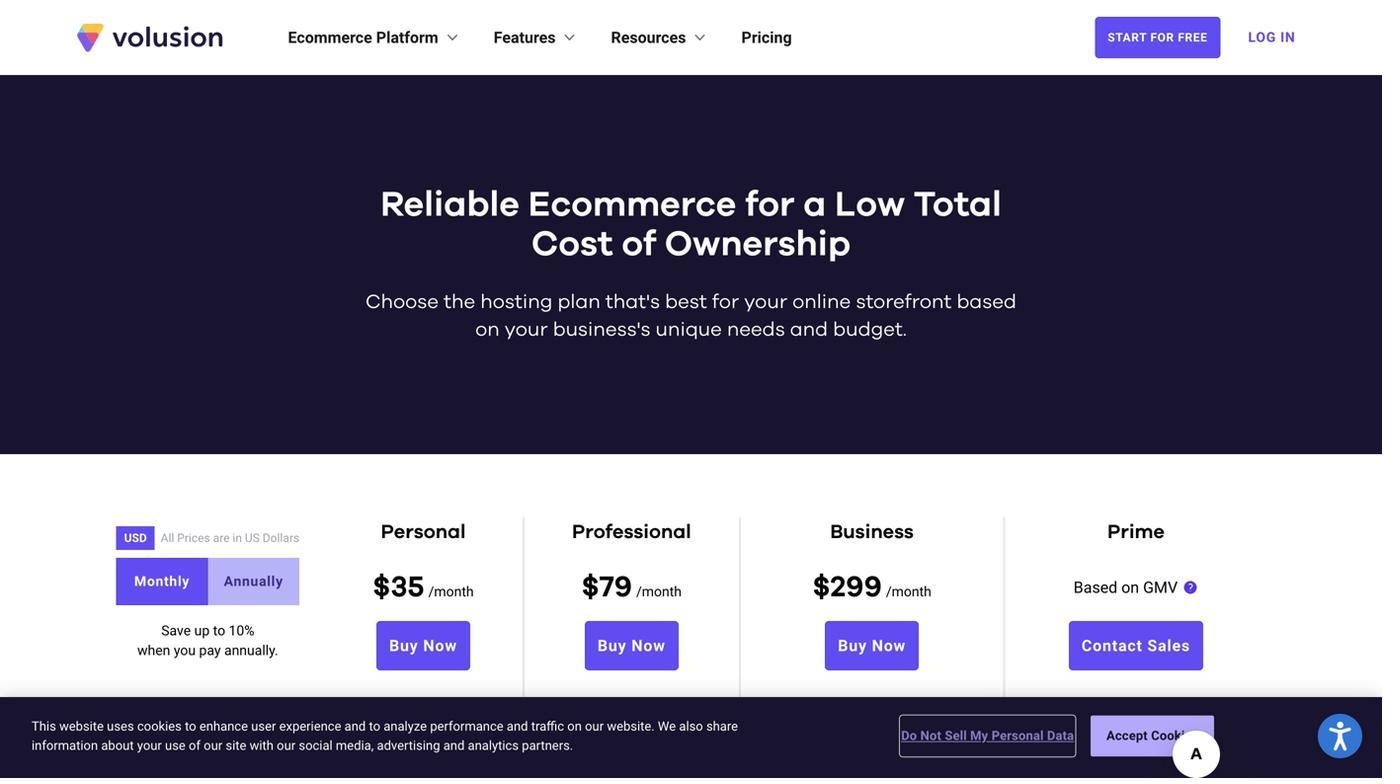 Task type: locate. For each thing, give the bounding box(es) containing it.
1 vertical spatial on
[[1122, 579, 1140, 597]]

$ for 299
[[813, 573, 831, 603]]

to right up
[[213, 623, 225, 639]]

/month
[[428, 584, 474, 600], [636, 584, 682, 600], [886, 584, 932, 600]]

for inside the reliable ecommerce for a low total cost of ownership
[[745, 188, 795, 223]]

2 horizontal spatial buy
[[838, 637, 867, 656]]

cookies
[[137, 719, 182, 734]]

on right based
[[1122, 579, 1140, 597]]

also
[[679, 719, 703, 734]]

0 horizontal spatial ecommerce
[[288, 28, 372, 47]]

do not sell my personal data button
[[901, 717, 1074, 756]]

do
[[901, 729, 917, 744]]

1 vertical spatial personal
[[992, 729, 1044, 744]]

1 /month from the left
[[428, 584, 474, 600]]

3 buy now from the left
[[838, 637, 906, 656]]

platform
[[376, 28, 439, 47]]

a
[[804, 188, 826, 223]]

1 $ from the left
[[373, 573, 391, 603]]

1 now from the left
[[423, 637, 457, 656]]

on
[[475, 320, 500, 340], [1122, 579, 1140, 597], [568, 719, 582, 734]]

the
[[444, 293, 475, 312]]

/month right 79
[[636, 584, 682, 600]]

your down the cookies in the left of the page
[[137, 739, 162, 753]]

performance
[[430, 719, 504, 734]]

now for 299
[[872, 637, 906, 656]]

contact sales link
[[1069, 622, 1204, 671]]

0 horizontal spatial personal
[[381, 523, 466, 543]]

plan
[[558, 293, 601, 312]]

2 buy from the left
[[598, 637, 627, 656]]

of up that's
[[622, 227, 656, 263]]

/month for 35
[[428, 584, 474, 600]]

/month inside $ 35 /month
[[428, 584, 474, 600]]

on right traffic
[[568, 719, 582, 734]]

personal
[[381, 523, 466, 543], [992, 729, 1044, 744]]

buy now for 79
[[598, 637, 666, 656]]

and
[[790, 320, 828, 340], [345, 719, 366, 734], [507, 719, 528, 734], [443, 739, 465, 753]]

1 horizontal spatial of
[[622, 227, 656, 263]]

2 vertical spatial on
[[568, 719, 582, 734]]

$ 299 /month
[[813, 573, 932, 603]]

1 vertical spatial your
[[505, 320, 548, 340]]

ecommerce left platform
[[288, 28, 372, 47]]

prime
[[1108, 523, 1165, 543]]

for inside choose the hosting plan that's best for your online storefront based on your business's unique needs and budget.
[[712, 293, 739, 312]]

0 horizontal spatial buy now link
[[377, 622, 470, 671]]

based on gmv
[[1074, 579, 1178, 597]]

buy
[[389, 637, 419, 656], [598, 637, 627, 656], [838, 637, 867, 656]]

unlimited
[[1029, 747, 1096, 765]]

2 vertical spatial your
[[137, 739, 162, 753]]

your up the needs
[[744, 293, 788, 312]]

2 now from the left
[[632, 637, 666, 656]]

now down the '$ 299 /month'
[[872, 637, 906, 656]]

1 vertical spatial ecommerce
[[528, 188, 737, 223]]

of inside this website uses cookies to enhance user experience and to analyze performance and traffic on our website. we also share information about your use of our site with our social media, advertising and analytics partners.
[[189, 739, 201, 753]]

1 horizontal spatial personal
[[992, 729, 1044, 744]]

professional
[[572, 523, 691, 543]]

0 vertical spatial personal
[[381, 523, 466, 543]]

your
[[744, 293, 788, 312], [505, 320, 548, 340], [137, 739, 162, 753]]

now down $ 35 /month
[[423, 637, 457, 656]]

personal inside button
[[992, 729, 1044, 744]]

2 horizontal spatial /month
[[886, 584, 932, 600]]

personal right my
[[992, 729, 1044, 744]]

1 horizontal spatial buy now
[[598, 637, 666, 656]]

all
[[161, 532, 174, 545]]

our left website.
[[585, 719, 604, 734]]

buy now for 35
[[389, 637, 457, 656]]

now down $ 79 /month
[[632, 637, 666, 656]]

user
[[251, 719, 276, 734]]

buy now link down $ 35 /month
[[377, 622, 470, 671]]

2 horizontal spatial now
[[872, 637, 906, 656]]

max
[[116, 747, 147, 765]]

ecommerce up cost
[[528, 188, 737, 223]]

for up ownership
[[745, 188, 795, 223]]

0 horizontal spatial buy
[[389, 637, 419, 656]]

10%
[[229, 623, 254, 639]]

2 horizontal spatial your
[[744, 293, 788, 312]]

1 horizontal spatial now
[[632, 637, 666, 656]]

buy down 299
[[838, 637, 867, 656]]

dollars
[[263, 532, 300, 545]]

1 buy now from the left
[[389, 637, 457, 656]]

personal up $ 35 /month
[[381, 523, 466, 543]]

and down 'performance'
[[443, 739, 465, 753]]

/month right 299
[[886, 584, 932, 600]]

0 horizontal spatial on
[[475, 320, 500, 340]]

our
[[585, 719, 604, 734], [204, 739, 223, 753], [277, 739, 296, 753]]

partners.
[[522, 739, 573, 753]]

on down the
[[475, 320, 500, 340]]

information
[[32, 739, 98, 753]]

gmv
[[1143, 579, 1178, 597], [151, 747, 185, 765]]

analytics
[[468, 739, 519, 753]]

0 horizontal spatial $
[[373, 573, 391, 603]]

0 horizontal spatial for
[[712, 293, 739, 312]]

1 horizontal spatial $
[[582, 573, 600, 603]]

are
[[213, 532, 230, 545]]

experience
[[279, 719, 341, 734]]

$ 79 /month
[[582, 573, 682, 603]]

needs
[[727, 320, 785, 340]]

we
[[658, 719, 676, 734]]

0 vertical spatial your
[[744, 293, 788, 312]]

1 buy now link from the left
[[377, 622, 470, 671]]

pricing link
[[742, 26, 792, 49]]

0 horizontal spatial buy now
[[389, 637, 457, 656]]

all prices are in us dollars
[[161, 532, 300, 545]]

1 horizontal spatial to
[[213, 623, 225, 639]]

annually button
[[208, 558, 300, 606]]

to up use
[[185, 719, 196, 734]]

accept
[[1107, 729, 1148, 744]]

buy now down $ 79 /month
[[598, 637, 666, 656]]

ecommerce inside the reliable ecommerce for a low total cost of ownership
[[528, 188, 737, 223]]

3 buy now link from the left
[[825, 622, 919, 671]]

0 horizontal spatial now
[[423, 637, 457, 656]]

monthly
[[134, 574, 190, 590]]

$50k
[[348, 747, 385, 765]]

buy for 35
[[389, 637, 419, 656]]

privacy alert dialog
[[0, 698, 1382, 779]]

2 horizontal spatial on
[[1122, 579, 1140, 597]]

analyze
[[384, 719, 427, 734]]

ecommerce inside dropdown button
[[288, 28, 372, 47]]

to inside save up to 10% when you pay annually.
[[213, 623, 225, 639]]

0 horizontal spatial of
[[189, 739, 201, 753]]

1 horizontal spatial buy now link
[[585, 622, 679, 671]]

buy now for 299
[[838, 637, 906, 656]]

/month for 79
[[636, 584, 682, 600]]

annually.
[[224, 643, 278, 659]]

$
[[373, 573, 391, 603], [582, 573, 600, 603], [813, 573, 831, 603]]

2 buy now from the left
[[598, 637, 666, 656]]

3 buy from the left
[[838, 637, 867, 656]]

my
[[971, 729, 989, 744]]

buy now link for 299
[[825, 622, 919, 671]]

of right use
[[189, 739, 201, 753]]

0 vertical spatial for
[[745, 188, 795, 223]]

0 horizontal spatial to
[[185, 719, 196, 734]]

gmv up sales
[[1143, 579, 1178, 597]]

to up media,
[[369, 719, 380, 734]]

and down the online at the top of the page
[[790, 320, 828, 340]]

up
[[194, 623, 210, 639]]

/month inside the '$ 299 /month'
[[886, 584, 932, 600]]

features button
[[494, 26, 580, 49]]

2 horizontal spatial buy now
[[838, 637, 906, 656]]

1 buy from the left
[[389, 637, 419, 656]]

buy now link down the '$ 299 /month'
[[825, 622, 919, 671]]

buy now link down $ 79 /month
[[585, 622, 679, 671]]

1 horizontal spatial ecommerce
[[528, 188, 737, 223]]

now for 79
[[632, 637, 666, 656]]

1 vertical spatial of
[[189, 739, 201, 753]]

with
[[250, 739, 274, 753]]

1 vertical spatial for
[[712, 293, 739, 312]]

3 /month from the left
[[886, 584, 932, 600]]

start for free link
[[1095, 17, 1221, 58]]

0 horizontal spatial gmv
[[151, 747, 185, 765]]

1 horizontal spatial for
[[745, 188, 795, 223]]

0 vertical spatial ecommerce
[[288, 28, 372, 47]]

2 /month from the left
[[636, 584, 682, 600]]

choose the hosting plan that's best for your online storefront based on your business's unique needs and budget.
[[366, 293, 1017, 340]]

accept cookies button
[[1091, 716, 1215, 757]]

0 horizontal spatial /month
[[428, 584, 474, 600]]

0 vertical spatial on
[[475, 320, 500, 340]]

buy down 35
[[389, 637, 419, 656]]

/month right 35
[[428, 584, 474, 600]]

sales
[[1148, 637, 1191, 656]]

2 horizontal spatial buy now link
[[825, 622, 919, 671]]

traffic
[[531, 719, 564, 734]]

based
[[1074, 579, 1118, 597]]

reliable ecommerce for a low total cost of ownership
[[381, 188, 1002, 263]]

this website uses cookies to enhance user experience and to analyze performance and traffic on our website. we also share information about your use of our site with our social media, advertising and analytics partners.
[[32, 719, 738, 753]]

our down enhance
[[204, 739, 223, 753]]

1 horizontal spatial our
[[277, 739, 296, 753]]

our right with
[[277, 739, 296, 753]]

for right best
[[712, 293, 739, 312]]

1 horizontal spatial /month
[[636, 584, 682, 600]]

and up media,
[[345, 719, 366, 734]]

3 now from the left
[[872, 637, 906, 656]]

ownership
[[665, 227, 851, 263]]

/month inside $ 79 /month
[[636, 584, 682, 600]]

2 buy now link from the left
[[585, 622, 679, 671]]

3 $ from the left
[[813, 573, 831, 603]]

2 $ from the left
[[582, 573, 600, 603]]

business
[[830, 523, 914, 543]]

start for free
[[1108, 31, 1208, 44]]

gmv down the cookies in the left of the page
[[151, 747, 185, 765]]

website.
[[607, 719, 655, 734]]

in
[[233, 532, 242, 545]]

1 horizontal spatial buy
[[598, 637, 627, 656]]

for
[[745, 188, 795, 223], [712, 293, 739, 312]]

buy down 79
[[598, 637, 627, 656]]

0 horizontal spatial your
[[137, 739, 162, 753]]

1 vertical spatial gmv
[[151, 747, 185, 765]]

0 vertical spatial of
[[622, 227, 656, 263]]

when
[[137, 643, 170, 659]]

1 horizontal spatial your
[[505, 320, 548, 340]]

and left traffic
[[507, 719, 528, 734]]

$ for 35
[[373, 573, 391, 603]]

your down hosting
[[505, 320, 548, 340]]

0 vertical spatial gmv
[[1143, 579, 1178, 597]]

annually
[[224, 574, 283, 590]]

1 horizontal spatial on
[[568, 719, 582, 734]]

pay
[[199, 643, 221, 659]]

2 horizontal spatial our
[[585, 719, 604, 734]]

data
[[1047, 729, 1074, 744]]

buy now down $ 35 /month
[[389, 637, 457, 656]]

unique
[[656, 320, 722, 340]]

2 horizontal spatial $
[[813, 573, 831, 603]]

buy now down the '$ 299 /month'
[[838, 637, 906, 656]]



Task type: vqa. For each thing, say whether or not it's contained in the screenshot.
The Completed
no



Task type: describe. For each thing, give the bounding box(es) containing it.
299
[[831, 573, 882, 603]]

best
[[665, 293, 707, 312]]

year
[[218, 747, 250, 765]]

0 horizontal spatial our
[[204, 739, 223, 753]]

79
[[600, 573, 632, 603]]

media,
[[336, 739, 374, 753]]

buy now link for 79
[[585, 622, 679, 671]]

buy for 299
[[838, 637, 867, 656]]

contact
[[1082, 637, 1143, 656]]

low
[[835, 188, 905, 223]]

this
[[32, 719, 56, 734]]

$ for 79
[[582, 573, 600, 603]]

resources
[[611, 28, 686, 47]]

not
[[921, 729, 942, 744]]

buy for 79
[[598, 637, 627, 656]]

business's
[[553, 320, 651, 340]]

cost
[[532, 227, 613, 263]]

log in
[[1249, 29, 1296, 45]]

online
[[793, 293, 851, 312]]

your inside this website uses cookies to enhance user experience and to analyze performance and traffic on our website. we also share information about your use of our site with our social media, advertising and analytics partners.
[[137, 739, 162, 753]]

enhance
[[199, 719, 248, 734]]

about
[[101, 739, 134, 753]]

reliable
[[381, 188, 520, 223]]

in
[[1281, 29, 1296, 45]]

do not sell my personal data
[[901, 729, 1074, 744]]

per
[[189, 747, 214, 765]]

prices
[[177, 532, 210, 545]]

open accessibe: accessibility options, statement and help image
[[1329, 722, 1351, 751]]

buy now link for 35
[[377, 622, 470, 671]]

ecommerce platform
[[288, 28, 439, 47]]

2 horizontal spatial to
[[369, 719, 380, 734]]

share
[[706, 719, 738, 734]]

usd
[[124, 532, 147, 545]]

accept cookies
[[1107, 729, 1199, 744]]

uses
[[107, 719, 134, 734]]

social
[[299, 739, 333, 753]]

on inside this website uses cookies to enhance user experience and to analyze performance and traffic on our website. we also share information about your use of our site with our social media, advertising and analytics partners.
[[568, 719, 582, 734]]

use
[[165, 739, 186, 753]]

budget.
[[833, 320, 907, 340]]

features
[[494, 28, 556, 47]]

pricing
[[742, 28, 792, 47]]

choose
[[366, 293, 439, 312]]

total
[[914, 188, 1002, 223]]

of inside the reliable ecommerce for a low total cost of ownership
[[622, 227, 656, 263]]

monthly button
[[116, 558, 208, 606]]

1 horizontal spatial gmv
[[1143, 579, 1178, 597]]

sell
[[945, 729, 967, 744]]

$ 35 /month
[[373, 573, 474, 603]]

advertising
[[377, 739, 440, 753]]

free
[[1178, 31, 1208, 44]]

save up to 10% when you pay annually.
[[137, 623, 278, 659]]

log
[[1249, 29, 1277, 45]]

/month for 299
[[886, 584, 932, 600]]

and inside choose the hosting plan that's best for your online storefront based on your business's unique needs and budget.
[[790, 320, 828, 340]]

save
[[161, 623, 191, 639]]

35
[[391, 573, 425, 603]]

contact sales
[[1082, 637, 1191, 656]]

storefront
[[856, 293, 952, 312]]

cookies
[[1151, 729, 1199, 744]]

site
[[226, 739, 246, 753]]

you
[[174, 643, 196, 659]]

max gmv per year
[[116, 747, 250, 765]]

ecommerce platform button
[[288, 26, 462, 49]]

website
[[59, 719, 104, 734]]

that's
[[606, 293, 660, 312]]

us
[[245, 532, 260, 545]]

on inside choose the hosting plan that's best for your online storefront based on your business's unique needs and budget.
[[475, 320, 500, 340]]

start
[[1108, 31, 1147, 44]]

$100k
[[548, 747, 592, 765]]

now for 35
[[423, 637, 457, 656]]



